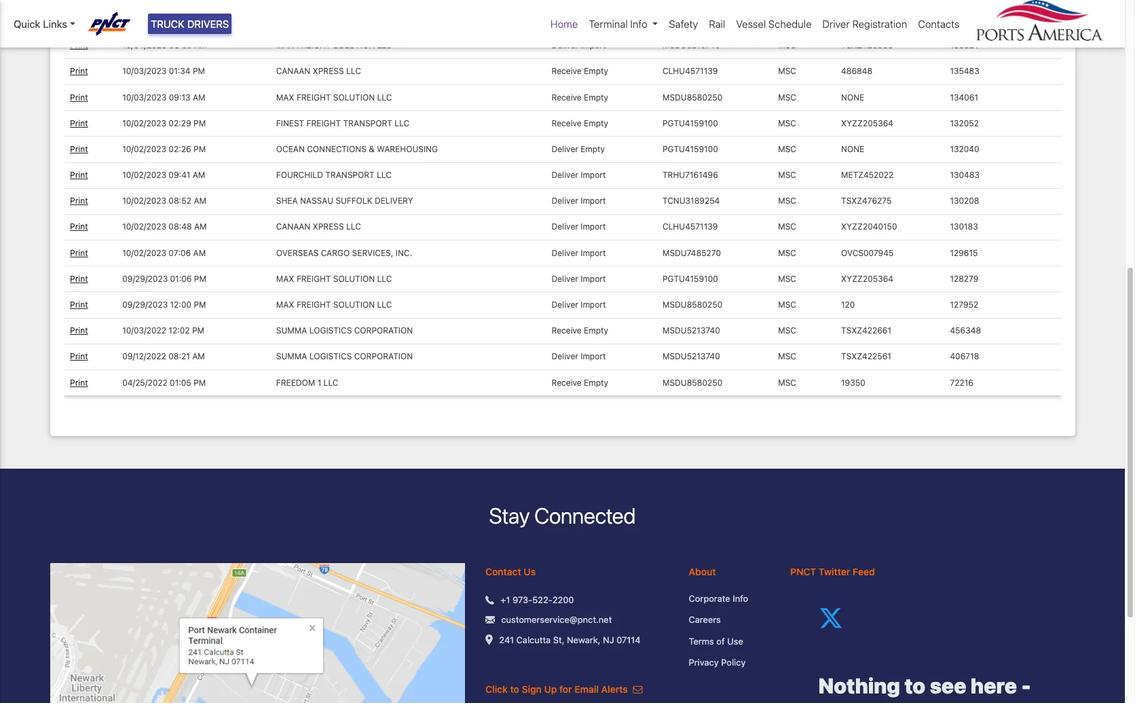 Task type: describe. For each thing, give the bounding box(es) containing it.
deliver for tsxz476275
[[552, 196, 579, 206]]

xpress for am
[[313, 222, 344, 232]]

receive empty for summa logistics corporation
[[552, 326, 609, 336]]

canaan xpress llc for pm
[[276, 66, 361, 76]]

contact
[[486, 566, 522, 577]]

msc for 134061
[[779, 92, 797, 102]]

tsxz426886
[[842, 40, 894, 50]]

print for 10/04/2023 06:50 am
[[70, 40, 88, 50]]

10/02/2023 09:41 am
[[122, 170, 205, 180]]

xpress for pm
[[313, 66, 344, 76]]

connections
[[307, 144, 367, 154]]

terminal info link
[[584, 11, 664, 37]]

10/04/2023 07:30 am
[[122, 14, 206, 24]]

receive for canaan xpress llc
[[552, 66, 582, 76]]

truck
[[151, 18, 185, 30]]

print link for 09/12/2022 08:21 am
[[70, 352, 88, 362]]

overseas cargo services, inc.
[[276, 248, 412, 258]]

terms of use link
[[689, 635, 771, 648]]

vessel
[[737, 18, 766, 30]]

import for xyzz205364
[[581, 274, 606, 284]]

schedule
[[769, 18, 812, 30]]

freight for 10/02/2023 02:29 pm
[[307, 118, 341, 128]]

72216
[[951, 377, 974, 388]]

12:00
[[170, 300, 192, 310]]

10/02/2023 for 10/02/2023 09:41 am
[[122, 170, 166, 180]]

print for 10/02/2023 09:41 am
[[70, 170, 88, 180]]

use
[[728, 636, 744, 647]]

empty for finest freight transport llc
[[584, 118, 609, 128]]

10/02/2023 for 10/02/2023 08:48 am
[[122, 222, 166, 232]]

vessel schedule
[[737, 18, 812, 30]]

print for 09/29/2023 01:06 pm
[[70, 274, 88, 284]]

10/02/2023 for 10/02/2023 02:29 pm
[[122, 118, 166, 128]]

print link for 10/02/2023 08:48 am
[[70, 222, 88, 232]]

shea
[[276, 196, 298, 206]]

services,
[[352, 248, 394, 258]]

msc for 406718
[[779, 352, 797, 362]]

print link for 09/29/2023 12:00 pm
[[70, 300, 88, 310]]

pgtu4159100 for deliver import
[[663, 274, 719, 284]]

cargo
[[321, 248, 350, 258]]

08:52
[[169, 196, 192, 206]]

about
[[689, 566, 716, 577]]

486848
[[842, 66, 873, 76]]

deliver import for xyzz2040150
[[552, 222, 606, 232]]

receive empty for canaan xpress llc
[[552, 66, 609, 76]]

07114
[[617, 634, 641, 645]]

info for terminal info
[[631, 18, 648, 30]]

up
[[545, 683, 557, 695]]

02:29
[[169, 118, 191, 128]]

msc for 135483
[[779, 66, 797, 76]]

tsxz476275
[[842, 196, 892, 206]]

1 receive from the top
[[552, 14, 582, 24]]

receive for summa logistics corporation
[[552, 326, 582, 336]]

am for 10/02/2023 08:52 am
[[194, 196, 207, 206]]

import for xyzz2040150
[[581, 222, 606, 232]]

msdu8580250 for 19350
[[663, 377, 723, 388]]

receive for freedom 1 llc
[[552, 377, 582, 388]]

deliver for metz452022
[[552, 170, 579, 180]]

msdu7485270
[[663, 248, 722, 258]]

driver
[[823, 18, 850, 30]]

241
[[500, 634, 514, 645]]

08:48
[[169, 222, 192, 232]]

10/03/2023 01:34 pm
[[122, 66, 205, 76]]

print for 04/25/2022 01:05 pm
[[70, 377, 88, 388]]

logistics for am
[[310, 352, 352, 362]]

msdu5213740 for tsxz422561
[[663, 352, 721, 362]]

msc for 130208
[[779, 196, 797, 206]]

print for 09/29/2023 12:00 pm
[[70, 300, 88, 310]]

deliver import for xyzz205364
[[552, 274, 606, 284]]

click to sign up for email alerts
[[486, 683, 631, 695]]

fourchild
[[276, 170, 323, 180]]

privacy policy
[[689, 657, 746, 668]]

print for 09/12/2022 08:21 am
[[70, 352, 88, 362]]

max for 09/29/2023 12:00 pm
[[276, 300, 295, 310]]

10/03/2023 for 10/03/2023 01:34 pm
[[122, 66, 167, 76]]

2200
[[553, 594, 574, 605]]

deliver for 120
[[552, 300, 579, 310]]

09/29/2023 for 09/29/2023 01:06 pm
[[122, 274, 168, 284]]

customerservice@pnct.net link
[[502, 614, 612, 627]]

print link for 10/04/2023 07:30 am
[[70, 14, 88, 24]]

receive for finest freight transport llc
[[552, 118, 582, 128]]

print link for 10/03/2023 01:34 pm
[[70, 66, 88, 76]]

delivery
[[375, 196, 413, 206]]

envelope o image
[[634, 685, 643, 694]]

finest freight transport llc
[[276, 118, 410, 128]]

deliver import for tsxz422561
[[552, 352, 606, 362]]

clhu4571139 for receive empty
[[663, 66, 718, 76]]

metz452022 for 130483
[[842, 170, 894, 180]]

+1
[[501, 594, 511, 605]]

10/03/2022
[[122, 326, 166, 336]]

print for 10/02/2023 08:48 am
[[70, 222, 88, 232]]

pgtu4159100 for deliver empty
[[663, 144, 719, 154]]

+1 973-522-2200
[[501, 594, 574, 605]]

import for tsxz426886
[[581, 40, 606, 50]]

130483
[[951, 170, 980, 180]]

09/29/2023 for 09/29/2023 12:00 pm
[[122, 300, 168, 310]]

overseas
[[276, 248, 319, 258]]

ovcs007945
[[842, 248, 894, 258]]

241 calcutta st, newark, nj 07114
[[500, 634, 641, 645]]

import for 120
[[581, 300, 606, 310]]

quick
[[14, 18, 40, 30]]

driver registration
[[823, 18, 908, 30]]

10/04/2023 06:50 am
[[122, 40, 207, 50]]

522-
[[533, 594, 553, 605]]

print link for 10/02/2023 02:26 pm
[[70, 144, 88, 154]]

empty for summa logistics corporation
[[584, 326, 609, 336]]

406718
[[951, 352, 980, 362]]

135483
[[951, 66, 980, 76]]

msdu5213740 for tsxz426886
[[663, 40, 721, 50]]

nj
[[603, 634, 615, 645]]

08:21
[[169, 352, 190, 362]]

134061
[[951, 92, 979, 102]]

privacy
[[689, 657, 719, 668]]

none for 134061
[[842, 92, 865, 102]]

home link
[[546, 11, 584, 37]]

deliver import for 120
[[552, 300, 606, 310]]

am for 09/12/2022 08:21 am
[[192, 352, 205, 362]]

pm for 10/02/2023 02:29 pm
[[194, 118, 206, 128]]

msc for 137060
[[779, 14, 797, 24]]

pnct
[[791, 566, 817, 577]]

02:26
[[169, 144, 191, 154]]

corporation for deliver import
[[354, 352, 413, 362]]

max freight solution llc for 09/29/2023 12:00 pm
[[276, 300, 392, 310]]

print for 10/03/2022 12:02 pm
[[70, 326, 88, 336]]

973-
[[513, 594, 533, 605]]

128279
[[951, 274, 979, 284]]

for
[[560, 683, 573, 695]]

print link for 10/02/2023 09:41 am
[[70, 170, 88, 180]]

fourchild transport llc
[[276, 170, 392, 180]]

finest
[[276, 118, 305, 128]]

summa logistics corporation for pm
[[276, 326, 413, 336]]

empty for ocean connections & warehousing
[[581, 144, 605, 154]]

print link for 10/03/2023 09:13 am
[[70, 92, 88, 102]]

130183
[[951, 222, 979, 232]]

130208
[[951, 196, 980, 206]]

456348
[[951, 326, 982, 336]]

privacy policy link
[[689, 656, 771, 670]]

newark,
[[567, 634, 601, 645]]

truck drivers link
[[148, 14, 232, 34]]

06:50
[[169, 40, 192, 50]]

132040
[[951, 144, 980, 154]]

empty for canaan xpress llc
[[584, 66, 609, 76]]

warehousing
[[377, 144, 438, 154]]

am for 10/04/2023 06:50 am
[[194, 40, 207, 50]]

none for 132040
[[842, 144, 865, 154]]

logistics for pm
[[310, 326, 352, 336]]

xyzz2040150
[[842, 222, 898, 232]]

print for 10/03/2023 09:13 am
[[70, 92, 88, 102]]

import for ovcs007945
[[581, 248, 606, 258]]

click to sign up for email alerts link
[[486, 683, 643, 695]]

vessel schedule link
[[731, 11, 818, 37]]



Task type: vqa. For each thing, say whether or not it's contained in the screenshot.
Print for 10/02/2023 08:52 AM
yes



Task type: locate. For each thing, give the bounding box(es) containing it.
1 vertical spatial 10/03/2023
[[122, 92, 167, 102]]

1 vertical spatial info
[[733, 593, 749, 604]]

1 vertical spatial msdu5213740
[[663, 326, 721, 336]]

info inside the corporate info 'link'
[[733, 593, 749, 604]]

1 vertical spatial summa logistics corporation
[[276, 352, 413, 362]]

max for 10/03/2023 09:13 am
[[276, 92, 295, 102]]

freedom
[[276, 377, 315, 388]]

04/25/2022 01:05 pm
[[122, 377, 206, 388]]

print link for 10/04/2023 06:50 am
[[70, 40, 88, 50]]

1 trhu7161496 from the top
[[663, 14, 719, 24]]

am right 06:50
[[194, 40, 207, 50]]

1 vertical spatial 09/29/2023
[[122, 300, 168, 310]]

pm
[[193, 66, 205, 76], [194, 118, 206, 128], [194, 144, 206, 154], [194, 274, 206, 284], [194, 300, 206, 310], [192, 326, 205, 336], [194, 377, 206, 388]]

2 10/04/2023 from the top
[[122, 40, 167, 50]]

09/12/2022
[[122, 352, 166, 362]]

1 logistics from the top
[[310, 326, 352, 336]]

10 print from the top
[[70, 248, 88, 258]]

pm for 10/02/2023 02:26 pm
[[194, 144, 206, 154]]

0 vertical spatial logistics
[[310, 326, 352, 336]]

metz452022 up tsxz426886
[[842, 14, 894, 24]]

print link for 10/03/2022 12:02 pm
[[70, 326, 88, 336]]

logistics
[[310, 326, 352, 336], [310, 352, 352, 362]]

truck drivers
[[151, 18, 229, 30]]

10 print link from the top
[[70, 248, 88, 258]]

1 none from the top
[[842, 92, 865, 102]]

trhu7161496
[[663, 14, 719, 24], [663, 170, 719, 180]]

4 max freight solution llc from the top
[[276, 300, 392, 310]]

1 vertical spatial logistics
[[310, 352, 352, 362]]

solution for 09/29/2023 12:00 pm
[[333, 300, 375, 310]]

10/02/2023 02:29 pm
[[122, 118, 206, 128]]

7 print from the top
[[70, 170, 88, 180]]

info right the terminal
[[631, 18, 648, 30]]

pm for 10/03/2023 01:34 pm
[[193, 66, 205, 76]]

0 vertical spatial 09/29/2023
[[122, 274, 168, 284]]

0 vertical spatial trhu7161496
[[663, 14, 719, 24]]

3 deliver import from the top
[[552, 196, 606, 206]]

am right 09:41
[[193, 170, 205, 180]]

8 deliver from the top
[[552, 300, 579, 310]]

10/03/2023 up 10/03/2023 09:13 am
[[122, 66, 167, 76]]

7 print link from the top
[[70, 170, 88, 180]]

summa for 09/12/2022 08:21 am
[[276, 352, 307, 362]]

feed
[[853, 566, 876, 577]]

info up careers link
[[733, 593, 749, 604]]

1 vertical spatial msdu8580250
[[663, 300, 723, 310]]

tsxz422561
[[842, 352, 892, 362]]

pm for 04/25/2022 01:05 pm
[[194, 377, 206, 388]]

3 deliver from the top
[[552, 170, 579, 180]]

deliver import for ovcs007945
[[552, 248, 606, 258]]

contacts
[[919, 18, 960, 30]]

am for 10/02/2023 07:06 am
[[193, 248, 206, 258]]

0 vertical spatial corporation
[[354, 326, 413, 336]]

home
[[551, 18, 578, 30]]

none down '486848'
[[842, 92, 865, 102]]

1 vertical spatial none
[[842, 144, 865, 154]]

01:34
[[169, 66, 191, 76]]

8 deliver import from the top
[[552, 352, 606, 362]]

canaan up overseas
[[276, 222, 311, 232]]

0 vertical spatial clhu4571139
[[663, 66, 718, 76]]

13 print link from the top
[[70, 326, 88, 336]]

contact us
[[486, 566, 536, 577]]

of
[[717, 636, 725, 647]]

2 vertical spatial msdu8580250
[[663, 377, 723, 388]]

2 10/02/2023 from the top
[[122, 144, 166, 154]]

xpress up cargo
[[313, 222, 344, 232]]

pm right 02:26
[[194, 144, 206, 154]]

0 vertical spatial msdu8580250
[[663, 92, 723, 102]]

sign
[[522, 683, 542, 695]]

transport up &
[[343, 118, 393, 128]]

10 msc from the top
[[779, 248, 797, 258]]

8 print link from the top
[[70, 196, 88, 206]]

2 deliver import from the top
[[552, 170, 606, 180]]

11 print from the top
[[70, 274, 88, 284]]

6 deliver from the top
[[552, 248, 579, 258]]

5 print link from the top
[[70, 118, 88, 128]]

6 deliver import from the top
[[552, 274, 606, 284]]

canaan for 10/03/2023 01:34 pm
[[276, 66, 311, 76]]

10/02/2023 down 10/03/2023 09:13 am
[[122, 118, 166, 128]]

0 horizontal spatial info
[[631, 18, 648, 30]]

1 msdu8580250 from the top
[[663, 92, 723, 102]]

2 deliver from the top
[[552, 144, 579, 154]]

deliver import for tsxz426886
[[552, 40, 606, 50]]

2 import from the top
[[581, 170, 606, 180]]

msc for 132040
[[779, 144, 797, 154]]

&
[[369, 144, 375, 154]]

trhu7161496 left vessel
[[663, 14, 719, 24]]

clhu4571139
[[663, 66, 718, 76], [663, 222, 718, 232]]

pgtu4159100 for receive empty
[[663, 118, 719, 128]]

2 receive empty from the top
[[552, 66, 609, 76]]

am right 08:52
[[194, 196, 207, 206]]

corporate
[[689, 593, 731, 604]]

corporate info
[[689, 593, 749, 604]]

1 vertical spatial transport
[[326, 170, 375, 180]]

am right 07:30
[[194, 14, 206, 24]]

1 print link from the top
[[70, 14, 88, 24]]

2 metz452022 from the top
[[842, 170, 894, 180]]

1 vertical spatial metz452022
[[842, 170, 894, 180]]

xpress
[[313, 66, 344, 76], [313, 222, 344, 232]]

1 vertical spatial corporation
[[354, 352, 413, 362]]

6 print link from the top
[[70, 144, 88, 154]]

pm right 12:00
[[194, 300, 206, 310]]

1 import from the top
[[581, 40, 606, 50]]

max freight solution llc
[[276, 40, 392, 50], [276, 92, 392, 102], [276, 274, 392, 284], [276, 300, 392, 310]]

deliver import for tsxz476275
[[552, 196, 606, 206]]

deliver for xyzz2040150
[[552, 222, 579, 232]]

10/02/2023 for 10/02/2023 08:52 am
[[122, 196, 166, 206]]

10/02/2023 08:52 am
[[122, 196, 207, 206]]

2 xyzz205364 from the top
[[842, 274, 894, 284]]

1 vertical spatial trhu7161496
[[663, 170, 719, 180]]

7 msc from the top
[[779, 170, 797, 180]]

10/03/2023 09:13 am
[[122, 92, 205, 102]]

0 vertical spatial msdu5213740
[[663, 40, 721, 50]]

5 print from the top
[[70, 118, 88, 128]]

freight
[[297, 40, 331, 50], [297, 92, 331, 102], [307, 118, 341, 128], [297, 274, 331, 284], [297, 300, 331, 310]]

print link for 10/02/2023 07:06 am
[[70, 248, 88, 258]]

pgtu4159100
[[663, 118, 719, 128], [663, 144, 719, 154], [663, 274, 719, 284]]

4 max from the top
[[276, 300, 295, 310]]

msc for 136821
[[779, 40, 797, 50]]

msdu8580250 for 120
[[663, 300, 723, 310]]

1 vertical spatial clhu4571139
[[663, 222, 718, 232]]

am for 10/04/2023 07:30 am
[[194, 14, 206, 24]]

shea nassau suffolk delivery
[[276, 196, 413, 206]]

0 vertical spatial 10/04/2023
[[122, 14, 167, 24]]

10/02/2023 07:06 am
[[122, 248, 206, 258]]

2 solution from the top
[[333, 92, 375, 102]]

pm right the 12:02
[[192, 326, 205, 336]]

3 max from the top
[[276, 274, 295, 284]]

1 solution from the top
[[333, 40, 375, 50]]

7 import from the top
[[581, 300, 606, 310]]

13 msc from the top
[[779, 326, 797, 336]]

09/29/2023 12:00 pm
[[122, 300, 206, 310]]

import for tsxz476275
[[581, 196, 606, 206]]

2 max from the top
[[276, 92, 295, 102]]

6 msc from the top
[[779, 144, 797, 154]]

am right 07:06
[[193, 248, 206, 258]]

deliver for ovcs007945
[[552, 248, 579, 258]]

1 canaan xpress llc from the top
[[276, 66, 361, 76]]

0 vertical spatial none
[[842, 92, 865, 102]]

trhu7161496 up tcnu3189254
[[663, 170, 719, 180]]

12 print from the top
[[70, 300, 88, 310]]

2 receive from the top
[[552, 66, 582, 76]]

10/02/2023 08:48 am
[[122, 222, 207, 232]]

0 vertical spatial summa logistics corporation
[[276, 326, 413, 336]]

0 vertical spatial 10/03/2023
[[122, 66, 167, 76]]

msc for 456348
[[779, 326, 797, 336]]

0 vertical spatial canaan
[[276, 66, 311, 76]]

freight for 10/04/2023 06:50 am
[[297, 40, 331, 50]]

solution for 10/03/2023 09:13 am
[[333, 92, 375, 102]]

deliver
[[552, 40, 579, 50], [552, 144, 579, 154], [552, 170, 579, 180], [552, 196, 579, 206], [552, 222, 579, 232], [552, 248, 579, 258], [552, 274, 579, 284], [552, 300, 579, 310], [552, 352, 579, 362]]

09:13
[[169, 92, 191, 102]]

7 deliver import from the top
[[552, 300, 606, 310]]

11 msc from the top
[[779, 274, 797, 284]]

rail
[[710, 18, 726, 30]]

st,
[[554, 634, 565, 645]]

13 print from the top
[[70, 326, 88, 336]]

3 print from the top
[[70, 66, 88, 76]]

6 10/02/2023 from the top
[[122, 248, 166, 258]]

10/02/2023 up 10/02/2023 07:06 am
[[122, 222, 166, 232]]

1 msc from the top
[[779, 14, 797, 24]]

0 vertical spatial metz452022
[[842, 14, 894, 24]]

01:05
[[170, 377, 191, 388]]

09:41
[[169, 170, 190, 180]]

1 metz452022 from the top
[[842, 14, 894, 24]]

09/29/2023 down 10/02/2023 07:06 am
[[122, 274, 168, 284]]

10/03/2023 down 10/03/2023 01:34 pm
[[122, 92, 167, 102]]

10/02/2023 down 10/02/2023 09:41 am
[[122, 196, 166, 206]]

pm right "01:34"
[[193, 66, 205, 76]]

am
[[194, 14, 206, 24], [194, 40, 207, 50], [193, 92, 205, 102], [193, 170, 205, 180], [194, 196, 207, 206], [194, 222, 207, 232], [193, 248, 206, 258], [192, 352, 205, 362]]

max freight solution llc for 10/04/2023 06:50 am
[[276, 40, 392, 50]]

1 vertical spatial xpress
[[313, 222, 344, 232]]

10/04/2023 up 10/04/2023 06:50 am
[[122, 14, 167, 24]]

deliver empty
[[552, 144, 605, 154]]

metz452022
[[842, 14, 894, 24], [842, 170, 894, 180]]

5 receive from the top
[[552, 326, 582, 336]]

deliver for tsxz422561
[[552, 352, 579, 362]]

7 deliver from the top
[[552, 274, 579, 284]]

10/02/2023 02:26 pm
[[122, 144, 206, 154]]

1 10/04/2023 from the top
[[122, 14, 167, 24]]

2 corporation from the top
[[354, 352, 413, 362]]

2 canaan from the top
[[276, 222, 311, 232]]

2 msc from the top
[[779, 40, 797, 50]]

import for metz452022
[[581, 170, 606, 180]]

10/02/2023 up 09/29/2023 01:06 pm
[[122, 248, 166, 258]]

9 print from the top
[[70, 222, 88, 232]]

10/02/2023 for 10/02/2023 07:06 am
[[122, 248, 166, 258]]

1 summa from the top
[[276, 326, 307, 336]]

3 msdu8580250 from the top
[[663, 377, 723, 388]]

07:06
[[169, 248, 191, 258]]

msc for 132052
[[779, 118, 797, 128]]

10/02/2023 for 10/02/2023 02:26 pm
[[122, 144, 166, 154]]

info for corporate info
[[733, 593, 749, 604]]

deliver import for metz452022
[[552, 170, 606, 180]]

2 clhu4571139 from the top
[[663, 222, 718, 232]]

1 vertical spatial pgtu4159100
[[663, 144, 719, 154]]

summa logistics corporation
[[276, 326, 413, 336], [276, 352, 413, 362]]

4 10/02/2023 from the top
[[122, 196, 166, 206]]

print link for 04/25/2022 01:05 pm
[[70, 377, 88, 388]]

1 deliver from the top
[[552, 40, 579, 50]]

empty for max freight solution llc
[[584, 92, 609, 102]]

14 print link from the top
[[70, 352, 88, 362]]

1 deliver import from the top
[[552, 40, 606, 50]]

6 receive from the top
[[552, 377, 582, 388]]

print link
[[70, 14, 88, 24], [70, 40, 88, 50], [70, 66, 88, 76], [70, 92, 88, 102], [70, 118, 88, 128], [70, 144, 88, 154], [70, 170, 88, 180], [70, 196, 88, 206], [70, 222, 88, 232], [70, 248, 88, 258], [70, 274, 88, 284], [70, 300, 88, 310], [70, 326, 88, 336], [70, 352, 88, 362], [70, 377, 88, 388]]

pm for 10/03/2022 12:02 pm
[[192, 326, 205, 336]]

1 horizontal spatial info
[[733, 593, 749, 604]]

10/02/2023 up 10/02/2023 09:41 am
[[122, 144, 166, 154]]

summa logistics corporation for am
[[276, 352, 413, 362]]

132052
[[951, 118, 980, 128]]

xyzz205364 down '486848'
[[842, 118, 894, 128]]

am right 08:21
[[192, 352, 205, 362]]

4 msc from the top
[[779, 92, 797, 102]]

2 vertical spatial msdu5213740
[[663, 352, 721, 362]]

3 import from the top
[[581, 196, 606, 206]]

max freight solution llc for 10/03/2023 09:13 am
[[276, 92, 392, 102]]

8 import from the top
[[581, 352, 606, 362]]

2 summa from the top
[[276, 352, 307, 362]]

0 vertical spatial xpress
[[313, 66, 344, 76]]

xyzz205364 for 128279
[[842, 274, 894, 284]]

deliver for xyzz205364
[[552, 274, 579, 284]]

clhu4571139 down safety link
[[663, 66, 718, 76]]

canaan xpress llc down nassau
[[276, 222, 361, 232]]

transport
[[343, 118, 393, 128], [326, 170, 375, 180]]

1 vertical spatial canaan
[[276, 222, 311, 232]]

8 print from the top
[[70, 196, 88, 206]]

10/04/2023 down truck
[[122, 40, 167, 50]]

freight for 09/29/2023 01:06 pm
[[297, 274, 331, 284]]

quick links
[[14, 18, 67, 30]]

10/03/2023
[[122, 66, 167, 76], [122, 92, 167, 102]]

09/29/2023
[[122, 274, 168, 284], [122, 300, 168, 310]]

tsxz422661
[[842, 326, 892, 336]]

1 xpress from the top
[[313, 66, 344, 76]]

canaan for 10/02/2023 08:48 am
[[276, 222, 311, 232]]

xyzz205364 down the ovcs007945
[[842, 274, 894, 284]]

0 vertical spatial canaan xpress llc
[[276, 66, 361, 76]]

2 none from the top
[[842, 144, 865, 154]]

suffolk
[[336, 196, 373, 206]]

10/04/2023 for 10/04/2023 06:50 am
[[122, 40, 167, 50]]

pm for 09/29/2023 12:00 pm
[[194, 300, 206, 310]]

careers
[[689, 614, 721, 625]]

+1 973-522-2200 link
[[501, 594, 574, 607]]

pm right 01:06
[[194, 274, 206, 284]]

0 vertical spatial pgtu4159100
[[663, 118, 719, 128]]

nassau
[[300, 196, 334, 206]]

1 corporation from the top
[[354, 326, 413, 336]]

print link for 09/29/2023 01:06 pm
[[70, 274, 88, 284]]

1 msdu5213740 from the top
[[663, 40, 721, 50]]

receive for max freight solution llc
[[552, 92, 582, 102]]

info inside terminal info link
[[631, 18, 648, 30]]

receive empty for freedom 1 llc
[[552, 377, 609, 388]]

msc for 72216
[[779, 377, 797, 388]]

1 clhu4571139 from the top
[[663, 66, 718, 76]]

10/04/2023 for 10/04/2023 07:30 am
[[122, 14, 167, 24]]

10/04/2023
[[122, 14, 167, 24], [122, 40, 167, 50]]

max for 09/29/2023 01:06 pm
[[276, 274, 295, 284]]

canaan xpress llc for am
[[276, 222, 361, 232]]

14 print from the top
[[70, 352, 88, 362]]

msdu5213740 for tsxz422661
[[663, 326, 721, 336]]

inc.
[[396, 248, 412, 258]]

1 vertical spatial xyzz205364
[[842, 274, 894, 284]]

canaan xpress llc up "finest freight transport llc"
[[276, 66, 361, 76]]

msc for 130183
[[779, 222, 797, 232]]

4 print link from the top
[[70, 92, 88, 102]]

120
[[842, 300, 856, 310]]

0 vertical spatial xyzz205364
[[842, 118, 894, 128]]

am right 09:13
[[193, 92, 205, 102]]

pm for 09/29/2023 01:06 pm
[[194, 274, 206, 284]]

freight for 10/03/2023 09:13 am
[[297, 92, 331, 102]]

0 vertical spatial info
[[631, 18, 648, 30]]

print
[[70, 14, 88, 24], [70, 40, 88, 50], [70, 66, 88, 76], [70, 92, 88, 102], [70, 118, 88, 128], [70, 144, 88, 154], [70, 170, 88, 180], [70, 196, 88, 206], [70, 222, 88, 232], [70, 248, 88, 258], [70, 274, 88, 284], [70, 300, 88, 310], [70, 326, 88, 336], [70, 352, 88, 362], [70, 377, 88, 388]]

solution for 10/04/2023 06:50 am
[[333, 40, 375, 50]]

1 receive empty from the top
[[552, 14, 609, 24]]

1 vertical spatial summa
[[276, 352, 307, 362]]

clhu4571139 down tcnu3189254
[[663, 222, 718, 232]]

6 print from the top
[[70, 144, 88, 154]]

15 print link from the top
[[70, 377, 88, 388]]

stay connected
[[490, 503, 636, 529]]

5 import from the top
[[581, 248, 606, 258]]

solution
[[333, 40, 375, 50], [333, 92, 375, 102], [333, 274, 375, 284], [333, 300, 375, 310]]

solution for 09/29/2023 01:06 pm
[[333, 274, 375, 284]]

max freight solution llc for 09/29/2023 01:06 pm
[[276, 274, 392, 284]]

pm right 02:29
[[194, 118, 206, 128]]

1 vertical spatial 10/04/2023
[[122, 40, 167, 50]]

to
[[511, 683, 520, 695]]

freedom 1 llc
[[276, 377, 339, 388]]

am right 08:48
[[194, 222, 207, 232]]

max for 10/04/2023 06:50 am
[[276, 40, 295, 50]]

2 vertical spatial pgtu4159100
[[663, 274, 719, 284]]

pm right 01:05
[[194, 377, 206, 388]]

09/12/2022 08:21 am
[[122, 352, 205, 362]]

transport up suffolk in the left top of the page
[[326, 170, 375, 180]]

3 receive from the top
[[552, 92, 582, 102]]

1 max freight solution llc from the top
[[276, 40, 392, 50]]

0 vertical spatial summa
[[276, 326, 307, 336]]

5 receive empty from the top
[[552, 326, 609, 336]]

5 10/02/2023 from the top
[[122, 222, 166, 232]]

msc for 127952
[[779, 300, 797, 310]]

2 msdu5213740 from the top
[[663, 326, 721, 336]]

print link for 10/02/2023 08:52 am
[[70, 196, 88, 206]]

rail link
[[704, 11, 731, 37]]

11 print link from the top
[[70, 274, 88, 284]]

2 logistics from the top
[[310, 352, 352, 362]]

msc for 130483
[[779, 170, 797, 180]]

terms of use
[[689, 636, 744, 647]]

6 import from the top
[[581, 274, 606, 284]]

1 10/03/2023 from the top
[[122, 66, 167, 76]]

drivers
[[187, 18, 229, 30]]

calcutta
[[517, 634, 551, 645]]

clhu4571139 for deliver import
[[663, 222, 718, 232]]

15 msc from the top
[[779, 377, 797, 388]]

none up tsxz476275
[[842, 144, 865, 154]]

09/29/2023 up 10/03/2022
[[122, 300, 168, 310]]

msdu5213740
[[663, 40, 721, 50], [663, 326, 721, 336], [663, 352, 721, 362]]

0 vertical spatial transport
[[343, 118, 393, 128]]

1 vertical spatial canaan xpress llc
[[276, 222, 361, 232]]

12 msc from the top
[[779, 300, 797, 310]]

connected
[[535, 503, 636, 529]]

10/02/2023 down 10/02/2023 02:26 pm
[[122, 170, 166, 180]]

07:30
[[169, 14, 191, 24]]

canaan up finest
[[276, 66, 311, 76]]

xyzz205364 for 132052
[[842, 118, 894, 128]]

136821
[[951, 40, 979, 50]]

2 xpress from the top
[[313, 222, 344, 232]]

metz452022 up tsxz476275
[[842, 170, 894, 180]]

12 print link from the top
[[70, 300, 88, 310]]

deliver for none
[[552, 144, 579, 154]]

2 msdu8580250 from the top
[[663, 300, 723, 310]]

email
[[575, 683, 599, 695]]

corporation for receive empty
[[354, 326, 413, 336]]

1 summa logistics corporation from the top
[[276, 326, 413, 336]]

1 10/02/2023 from the top
[[122, 118, 166, 128]]

info
[[631, 18, 648, 30], [733, 593, 749, 604]]

msc for 129615
[[779, 248, 797, 258]]

5 msc from the top
[[779, 118, 797, 128]]

xpress up "finest freight transport llc"
[[313, 66, 344, 76]]



